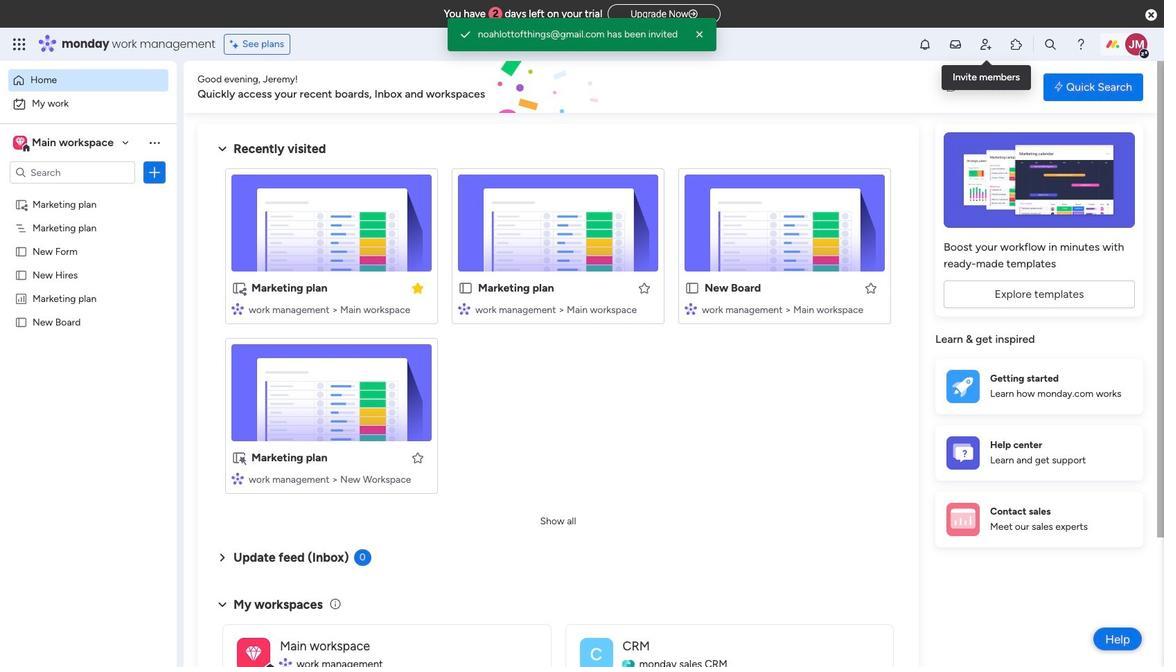 Task type: describe. For each thing, give the bounding box(es) containing it.
select product image
[[12, 37, 26, 51]]

dapulse rightstroke image
[[689, 9, 698, 19]]

2 workspace image from the left
[[580, 638, 613, 667]]

close recently visited image
[[214, 141, 231, 157]]

options image
[[148, 166, 161, 179]]

update feed image
[[949, 37, 963, 51]]

1 horizontal spatial add to favorites image
[[638, 281, 651, 295]]

Search in workspace field
[[29, 165, 116, 181]]

shareable board image
[[231, 281, 247, 296]]

close my workspaces image
[[214, 597, 231, 613]]

0 vertical spatial option
[[8, 69, 168, 91]]

remove from favorites image
[[411, 281, 425, 295]]

close image
[[693, 28, 707, 42]]

1 vertical spatial add to favorites image
[[411, 451, 425, 465]]

help image
[[1074, 37, 1088, 51]]

notifications image
[[918, 37, 932, 51]]

1 vertical spatial option
[[8, 93, 168, 115]]

2 vertical spatial option
[[0, 192, 177, 194]]

getting started element
[[936, 359, 1144, 414]]



Task type: locate. For each thing, give the bounding box(es) containing it.
shareable board image
[[15, 198, 28, 211]]

jeremy miller image
[[1126, 33, 1148, 55]]

public dashboard image
[[15, 292, 28, 305]]

help center element
[[936, 425, 1144, 481]]

search everything image
[[1044, 37, 1058, 51]]

0 horizontal spatial add to favorites image
[[411, 451, 425, 465]]

add to favorites image
[[638, 281, 651, 295], [411, 451, 425, 465]]

1 horizontal spatial workspace image
[[580, 638, 613, 667]]

workspace image
[[237, 638, 270, 667], [580, 638, 613, 667]]

v2 bolt switch image
[[1055, 79, 1063, 95]]

quick search results list box
[[214, 157, 902, 511]]

workspace options image
[[148, 136, 161, 150]]

0 vertical spatial add to favorites image
[[638, 281, 651, 295]]

option
[[8, 69, 168, 91], [8, 93, 168, 115], [0, 192, 177, 194]]

workspace selection element
[[13, 134, 116, 152]]

monday marketplace image
[[1010, 37, 1024, 51]]

0 element
[[354, 550, 371, 566]]

dapulse close image
[[1146, 8, 1157, 22]]

public template board image
[[231, 450, 247, 466]]

templates image image
[[948, 132, 1131, 228]]

workspace image
[[13, 135, 27, 150], [15, 135, 25, 150], [246, 642, 262, 667]]

0 horizontal spatial workspace image
[[237, 638, 270, 667]]

public board image
[[15, 245, 28, 258], [15, 268, 28, 281], [458, 281, 473, 296], [685, 281, 700, 296], [15, 315, 28, 329]]

open update feed (inbox) image
[[214, 550, 231, 566]]

alert
[[448, 18, 717, 51]]

list box
[[0, 190, 177, 521]]

contact sales element
[[936, 492, 1144, 547]]

v2 user feedback image
[[947, 79, 957, 95]]

invite members image
[[979, 37, 993, 51]]

1 workspace image from the left
[[237, 638, 270, 667]]

add to favorites image
[[864, 281, 878, 295]]

see plans image
[[230, 37, 242, 52]]



Task type: vqa. For each thing, say whether or not it's contained in the screenshot.
Actual Revenue by Month (Deals won) on the right of page
no



